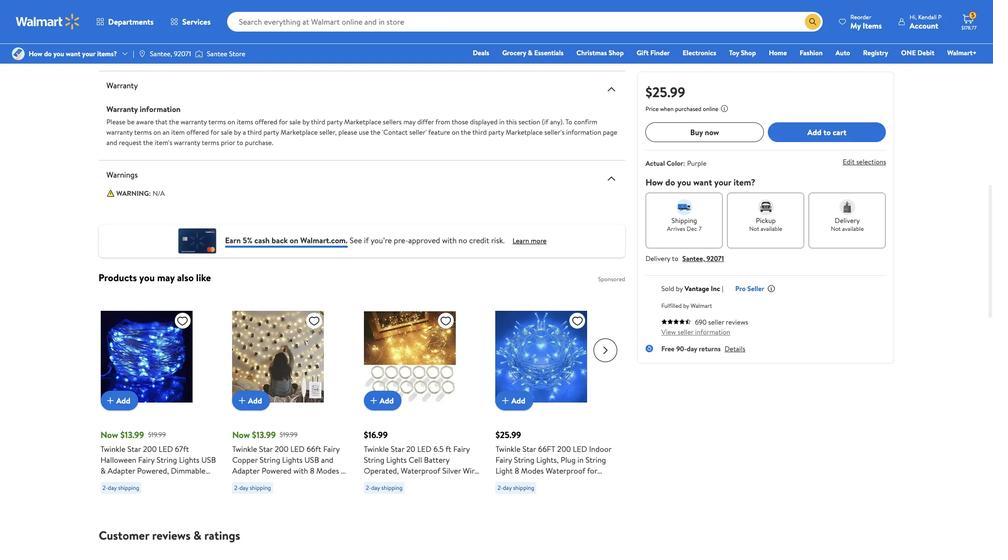 Task type: locate. For each thing, give the bounding box(es) containing it.
reorder
[[850, 13, 871, 21]]

sponsored
[[598, 275, 625, 283]]

0 vertical spatial do
[[44, 49, 52, 59]]

outdoor right '(12'
[[496, 477, 525, 487]]

information down the confirm
[[566, 127, 601, 137]]

marketplace left seller,
[[281, 127, 318, 137]]

1 waterproof from the left
[[401, 466, 440, 477]]

$19.99 up powered,
[[148, 430, 166, 440]]

0 horizontal spatial in
[[499, 117, 505, 127]]

p
[[938, 13, 942, 21]]

2 horizontal spatial home
[[769, 48, 787, 58]]

$13.99 inside now $13.99 $19.99 twinkle star 200 led 66ft fairy copper string lights usb and adapter powered with 8 modes & timer, home lighting decor for indoor outdoor bedroom (warm white)
[[252, 429, 276, 442]]

and inside warranty information please be aware that the warranty terms on items offered for sale by third party marketplace sellers may differ from those displayed in this section (if any). to confirm warranty terms on an item offered for sale by a third party marketplace seller, please use the 'contact seller' feature on the third party marketplace seller's information page and request the item's warranty terms prior to purchase.
[[106, 138, 117, 148]]

 image down walmart image on the left top
[[12, 47, 25, 60]]

66ft
[[307, 444, 321, 455]]

add button for twinkle star 66ft 200 led indoor fairy string lights, plug in string light 8 modes waterproof for outdoor christmas wedding party bedroom decorations (blue) image
[[496, 391, 533, 411]]

lights right powered,
[[179, 455, 199, 466]]

request
[[119, 138, 142, 148]]

available inside pickup not available
[[761, 225, 782, 233]]

may left the also
[[157, 271, 175, 284]]

online
[[703, 105, 719, 113]]

1 horizontal spatial white)
[[384, 487, 407, 498]]

you right products
[[139, 271, 155, 284]]

lighting up decoration,
[[123, 487, 151, 498]]

party up seller,
[[327, 117, 343, 127]]

0 horizontal spatial $25.99
[[496, 429, 521, 442]]

0 horizontal spatial $13.99
[[120, 429, 144, 442]]

1 vertical spatial want
[[693, 176, 712, 189]]

christmas shop
[[577, 48, 624, 58]]

0 horizontal spatial 8
[[310, 466, 314, 477]]

led left 66ft
[[290, 444, 305, 455]]

indoor inside $25.99 twinkle star 66ft 200 led indoor fairy string lights, plug in string light 8 modes waterproof for outdoor christmas wedding party bedroom decorations (blue)
[[589, 444, 612, 455]]

4 star from the left
[[522, 444, 536, 455]]

shipping
[[672, 216, 697, 226]]

to left santee, 92071 button
[[672, 254, 678, 264]]

1 horizontal spatial |
[[722, 284, 724, 294]]

1 vertical spatial do
[[665, 176, 675, 189]]

2 star from the left
[[259, 444, 273, 455]]

$19.99 inside now $13.99 $19.99 twinkle star 200 led 67ft halloween fairy string lights usb & adapter powered, dimmable control starry silver wire lights home lighting indoor outdoor bedroom wedding christmas party decoration, blue
[[148, 430, 166, 440]]

capitalone image
[[177, 229, 217, 254]]

&
[[528, 48, 533, 58], [101, 466, 106, 477], [341, 466, 346, 477], [193, 527, 201, 544]]

intent image for pickup image
[[758, 200, 774, 215]]

1 horizontal spatial  image
[[138, 50, 146, 58]]

2 200 from the left
[[275, 444, 288, 455]]

led up power
[[106, 20, 119, 30]]

outdoor inside now $13.99 $19.99 twinkle star 200 led 66ft fairy copper string lights usb and adapter powered with 8 modes & timer, home lighting decor for indoor outdoor bedroom (warm white)
[[256, 487, 286, 498]]

delivery for not
[[835, 216, 860, 226]]

0 horizontal spatial your
[[82, 49, 95, 59]]

do for how do you want your items?
[[44, 49, 52, 59]]

sellers
[[383, 117, 402, 127]]

2 $13.99 from the left
[[252, 429, 276, 442]]

home left fashion link
[[769, 48, 787, 58]]

1 horizontal spatial want
[[693, 176, 712, 189]]

0 vertical spatial delivery
[[835, 216, 860, 226]]

delivery inside delivery not available
[[835, 216, 860, 226]]

2 string from the left
[[260, 455, 280, 466]]

purple
[[687, 159, 707, 168]]

1 vertical spatial in
[[578, 455, 584, 466]]

1 string from the left
[[157, 455, 177, 466]]

and
[[106, 138, 117, 148], [321, 455, 333, 466]]

bedroom inside $25.99 twinkle star 66ft 200 led indoor fairy string lights, plug in string light 8 modes waterproof for outdoor christmas wedding party bedroom decorations (blue)
[[496, 487, 527, 498]]

adapter inside now $13.99 $19.99 twinkle star 200 led 67ft halloween fairy string lights usb & adapter powered, dimmable control starry silver wire lights home lighting indoor outdoor bedroom wedding christmas party decoration, blue
[[108, 466, 135, 477]]

cash
[[254, 235, 270, 246]]

1 now from the left
[[101, 429, 118, 442]]

1 vertical spatial how
[[646, 176, 663, 189]]

marketplace down section
[[506, 127, 543, 137]]

reviews up details button in the bottom right of the page
[[726, 318, 748, 327]]

0 vertical spatial to
[[823, 127, 831, 138]]

0 vertical spatial information
[[140, 104, 181, 115]]

product group
[[101, 291, 218, 520], [232, 291, 350, 511], [364, 291, 482, 511], [496, 291, 613, 511]]

& inside "grocery & essentials" link
[[528, 48, 533, 58]]

to inside button
[[823, 127, 831, 138]]

0 horizontal spatial to
[[237, 138, 243, 148]]

0 vertical spatial $25.99
[[646, 82, 685, 102]]

0 horizontal spatial available
[[761, 225, 782, 233]]

1 horizontal spatial $13.99
[[252, 429, 276, 442]]

2 2- from the left
[[234, 484, 240, 492]]

$13.99 inside now $13.99 $19.99 twinkle star 200 led 67ft halloween fairy string lights usb & adapter powered, dimmable control starry silver wire lights home lighting indoor outdoor bedroom wedding christmas party decoration, blue
[[120, 429, 144, 442]]

2 warranty from the top
[[106, 104, 138, 115]]

starry inside now $13.99 $19.99 twinkle star 200 led 67ft halloween fairy string lights usb & adapter powered, dimmable control starry silver wire lights home lighting indoor outdoor bedroom wedding christmas party decoration, blue
[[129, 477, 149, 487]]

$19.99 inside now $13.99 $19.99 twinkle star 200 led 66ft fairy copper string lights usb and adapter powered with 8 modes & timer, home lighting decor for indoor outdoor bedroom (warm white)
[[280, 430, 298, 440]]

200
[[143, 444, 157, 455], [275, 444, 288, 455], [557, 444, 571, 455]]

66ft
[[538, 444, 555, 455]]

| right inc
[[722, 284, 724, 294]]

silver inside now $13.99 $19.99 twinkle star 200 led 67ft halloween fairy string lights usb & adapter powered, dimmable control starry silver wire lights home lighting indoor outdoor bedroom wedding christmas party decoration, blue
[[151, 477, 170, 487]]

0 horizontal spatial light
[[106, 7, 124, 18]]

0 vertical spatial may
[[403, 117, 416, 127]]

4 2- from the left
[[498, 484, 503, 492]]

2 2-day shipping from the left
[[234, 484, 271, 492]]

$13.99 for now $13.99 $19.99 twinkle star 200 led 67ft halloween fairy string lights usb & adapter powered, dimmable control starry silver wire lights home lighting indoor outdoor bedroom wedding christmas party decoration, blue
[[120, 429, 144, 442]]

1 vertical spatial may
[[157, 271, 175, 284]]

your left items?
[[82, 49, 95, 59]]

2 horizontal spatial information
[[695, 327, 730, 337]]

for up (blue)
[[587, 466, 597, 477]]

and left request
[[106, 138, 117, 148]]

0 horizontal spatial how
[[29, 49, 42, 59]]

2 starry from the left
[[410, 477, 431, 487]]

third up seller,
[[311, 117, 325, 127]]

1 star from the left
[[127, 444, 141, 455]]

please
[[106, 117, 126, 127]]

2 product group from the left
[[232, 291, 350, 511]]

usb for now $13.99 $19.99 twinkle star 200 led 67ft halloween fairy string lights usb & adapter powered, dimmable control starry silver wire lights home lighting indoor outdoor bedroom wedding christmas party decoration, blue
[[201, 455, 216, 466]]

1 vertical spatial party
[[101, 509, 119, 520]]

item?
[[734, 176, 755, 189]]

add to cart image
[[104, 395, 116, 407], [236, 395, 248, 407], [368, 395, 380, 407], [500, 395, 511, 407]]

0 vertical spatial in
[[499, 117, 505, 127]]

from
[[435, 117, 450, 127]]

corded
[[106, 48, 129, 58]]

1 usb from the left
[[201, 455, 216, 466]]

3 add to cart image from the left
[[368, 395, 380, 407]]

string inside now $13.99 $19.99 twinkle star 200 led 67ft halloween fairy string lights usb & adapter powered, dimmable control starry silver wire lights home lighting indoor outdoor bedroom wedding christmas party decoration, blue
[[157, 455, 177, 466]]

information up that
[[140, 104, 181, 115]]

1 shop from the left
[[609, 48, 624, 58]]

0 horizontal spatial starry
[[129, 477, 149, 487]]

buy now
[[690, 127, 719, 138]]

$25.99 inside $25.99 twinkle star 66ft 200 led indoor fairy string lights, plug in string light 8 modes waterproof for outdoor christmas wedding party bedroom decorations (blue)
[[496, 429, 521, 442]]

with right "powered"
[[293, 466, 308, 477]]

delivery to santee, 92071
[[646, 254, 724, 264]]

warranty up please
[[106, 104, 138, 115]]

do down walmart image on the left top
[[44, 49, 52, 59]]

modes inside $25.99 twinkle star 66ft 200 led indoor fairy string lights, plug in string light 8 modes waterproof for outdoor christmas wedding party bedroom decorations (blue)
[[521, 466, 544, 477]]

star inside now $13.99 $19.99 twinkle star 200 led 66ft fairy copper string lights usb and adapter powered with 8 modes & timer, home lighting decor for indoor outdoor bedroom (warm white)
[[259, 444, 273, 455]]

free 90-day returns details
[[661, 344, 745, 354]]

1 adapter from the left
[[108, 466, 135, 477]]

0 vertical spatial wedding
[[563, 477, 593, 487]]

warranty inside warranty information please be aware that the warranty terms on items offered for sale by third party marketplace sellers may differ from those displayed in this section (if any). to confirm warranty terms on an item offered for sale by a third party marketplace seller, please use the 'contact seller' feature on the third party marketplace seller's information page and request the item's warranty terms prior to purchase.
[[106, 104, 138, 115]]

your for item?
[[714, 176, 731, 189]]

2 $19.99 from the left
[[280, 430, 298, 440]]

1 8 from the left
[[310, 466, 314, 477]]

starry for twinkle
[[410, 477, 431, 487]]

reviews down blue
[[152, 527, 190, 544]]

1 vertical spatial warranty
[[106, 127, 133, 137]]

3 string from the left
[[364, 455, 384, 466]]

3 product group from the left
[[364, 291, 482, 511]]

2 modes from the left
[[521, 466, 544, 477]]

twinkle inside now $13.99 $19.99 twinkle star 200 led 66ft fairy copper string lights usb and adapter powered with 8 modes & timer, home lighting decor for indoor outdoor bedroom (warm white)
[[232, 444, 257, 455]]

outdoor down "powered"
[[256, 487, 286, 498]]

bulb
[[126, 7, 142, 18]]

for right items
[[279, 117, 288, 127]]

1 horizontal spatial to
[[672, 254, 678, 264]]

1 horizontal spatial may
[[403, 117, 416, 127]]

not down intent image for delivery
[[831, 225, 841, 233]]

silver down ft
[[442, 466, 461, 477]]

1 horizontal spatial reviews
[[726, 318, 748, 327]]

4 2-day shipping from the left
[[498, 484, 534, 492]]

adapter for now $13.99 $19.99 twinkle star 200 led 66ft fairy copper string lights usb and adapter powered with 8 modes & timer, home lighting decor for indoor outdoor bedroom (warm white)
[[232, 466, 260, 477]]

90-
[[676, 344, 687, 354]]

1 $19.99 from the left
[[148, 430, 166, 440]]

the right "use"
[[370, 127, 380, 137]]

0 vertical spatial 92071
[[174, 49, 191, 59]]

usb
[[201, 455, 216, 466], [304, 455, 319, 466]]

may up seller'
[[403, 117, 416, 127]]

twinkle star 66ft 200 led indoor fairy string lights, plug in string light 8 modes waterproof for outdoor christmas wedding party bedroom decorations (blue) image
[[496, 311, 587, 403]]

2 twinkle from the left
[[232, 444, 257, 455]]

seller
[[747, 284, 764, 294]]

more
[[531, 236, 547, 246]]

to for delivery
[[672, 254, 678, 264]]

wedding down plug
[[563, 477, 593, 487]]

prior
[[221, 138, 235, 148]]

2 add button from the left
[[232, 391, 270, 411]]

be
[[127, 117, 135, 127]]

do
[[44, 49, 52, 59], [665, 176, 675, 189]]

bedroom left (warm
[[288, 487, 320, 498]]

0 vertical spatial want
[[66, 49, 80, 59]]

bedroom inside now $13.99 $19.99 twinkle star 200 led 67ft halloween fairy string lights usb & adapter powered, dimmable control starry silver wire lights home lighting indoor outdoor bedroom wedding christmas party decoration, blue
[[101, 498, 132, 509]]

santee,
[[150, 49, 172, 59], [682, 254, 705, 264]]

usb for now $13.99 $19.99 twinkle star 200 led 66ft fairy copper string lights usb and adapter powered with 8 modes & timer, home lighting decor for indoor outdoor bedroom (warm white)
[[304, 455, 319, 466]]

0 horizontal spatial silver
[[151, 477, 170, 487]]

how do you want your item?
[[646, 176, 755, 189]]

santee, 92071 button
[[682, 254, 724, 264]]

0 horizontal spatial seller
[[678, 327, 694, 337]]

1 $13.99 from the left
[[120, 429, 144, 442]]

want left items?
[[66, 49, 80, 59]]

available inside delivery not available
[[842, 225, 864, 233]]

item
[[171, 127, 185, 137]]

0 vertical spatial |
[[133, 49, 134, 59]]

seller for view
[[678, 327, 694, 337]]

1 vertical spatial santee,
[[682, 254, 705, 264]]

lights inside now $13.99 $19.99 twinkle star 200 led 66ft fairy copper string lights usb and adapter powered with 8 modes & timer, home lighting decor for indoor outdoor bedroom (warm white)
[[282, 455, 303, 466]]

3 add button from the left
[[364, 391, 402, 411]]

0 horizontal spatial do
[[44, 49, 52, 59]]

now
[[705, 127, 719, 138]]

third down displayed
[[472, 127, 487, 137]]

1 horizontal spatial outdoor
[[256, 487, 286, 498]]

shipping up decoration,
[[118, 484, 139, 492]]

0 horizontal spatial want
[[66, 49, 80, 59]]

twinkle
[[101, 444, 125, 455], [232, 444, 257, 455], [364, 444, 389, 455], [496, 444, 521, 455]]

$19.99 for now $13.99 $19.99 twinkle star 200 led 66ft fairy copper string lights usb and adapter powered with 8 modes & timer, home lighting decor for indoor outdoor bedroom (warm white)
[[280, 430, 298, 440]]

0 horizontal spatial waterproof
[[401, 466, 440, 477]]

starry right control
[[129, 477, 149, 487]]

1 warranty from the top
[[106, 80, 138, 91]]

1 modes from the left
[[316, 466, 339, 477]]

8 down 66ft
[[310, 466, 314, 477]]

0 horizontal spatial delivery
[[646, 254, 670, 264]]

0 horizontal spatial lighting
[[123, 487, 151, 498]]

marketplace
[[344, 117, 381, 127], [281, 127, 318, 137], [506, 127, 543, 137]]

terms up prior
[[208, 117, 226, 127]]

star
[[127, 444, 141, 455], [259, 444, 273, 455], [391, 444, 404, 455], [522, 444, 536, 455]]

a
[[243, 127, 246, 137]]

2 vertical spatial christmas
[[166, 498, 200, 509]]

0 horizontal spatial adapter
[[108, 466, 135, 477]]

0 horizontal spatial white)
[[232, 498, 255, 509]]

0 horizontal spatial marketplace
[[281, 127, 318, 137]]

1 horizontal spatial available
[[842, 225, 864, 233]]

92071 up inc
[[707, 254, 724, 264]]

credit
[[469, 235, 489, 246]]

2-day shipping right '(12'
[[498, 484, 534, 492]]

light inside $25.99 twinkle star 66ft 200 led indoor fairy string lights, plug in string light 8 modes waterproof for outdoor christmas wedding party bedroom decorations (blue)
[[496, 466, 513, 477]]

party inside $25.99 twinkle star 66ft 200 led indoor fairy string lights, plug in string light 8 modes waterproof for outdoor christmas wedding party bedroom decorations (blue)
[[595, 477, 613, 487]]

now
[[101, 429, 118, 442], [232, 429, 250, 442]]

2 horizontal spatial you
[[677, 176, 691, 189]]

any).
[[550, 117, 564, 127]]

2-day shipping down copper
[[234, 484, 271, 492]]

4 add to cart image from the left
[[500, 395, 511, 407]]

light
[[106, 7, 124, 18], [496, 466, 513, 477]]

how for how do you want your items?
[[29, 49, 42, 59]]

20
[[406, 444, 415, 455]]

0 horizontal spatial third
[[247, 127, 262, 137]]

terms down 'aware'
[[134, 127, 152, 137]]

now inside now $13.99 $19.99 twinkle star 200 led 66ft fairy copper string lights usb and adapter powered with 8 modes & timer, home lighting decor for indoor outdoor bedroom (warm white)
[[232, 429, 250, 442]]

1 horizontal spatial home
[[255, 477, 276, 487]]

1 horizontal spatial modes
[[521, 466, 544, 477]]

200 for now $13.99 $19.99 twinkle star 200 led 67ft halloween fairy string lights usb & adapter powered, dimmable control starry silver wire lights home lighting indoor outdoor bedroom wedding christmas party decoration, blue
[[143, 444, 157, 455]]

usb right 67ft
[[201, 455, 216, 466]]

1 horizontal spatial santee,
[[682, 254, 705, 264]]

led right the 66ft
[[573, 444, 587, 455]]

indoor inside now $13.99 $19.99 twinkle star 200 led 66ft fairy copper string lights usb and adapter powered with 8 modes & timer, home lighting decor for indoor outdoor bedroom (warm white)
[[232, 487, 255, 498]]

Search search field
[[227, 12, 823, 32]]

2 vertical spatial to
[[672, 254, 678, 264]]

0 horizontal spatial party
[[101, 509, 119, 520]]

star right copper
[[259, 444, 273, 455]]

seller down 4.3623 stars out of 5, based on 690 seller reviews element
[[678, 327, 694, 337]]

details
[[725, 344, 745, 354]]

modes down the 66ft
[[521, 466, 544, 477]]

star up powered,
[[127, 444, 141, 455]]

8
[[310, 466, 314, 477], [515, 466, 519, 477]]

1 horizontal spatial light
[[496, 466, 513, 477]]

2 usb from the left
[[304, 455, 319, 466]]

outdoor inside $25.99 twinkle star 66ft 200 led indoor fairy string lights, plug in string light 8 modes waterproof for outdoor christmas wedding party bedroom decorations (blue)
[[496, 477, 525, 487]]

2- down 'halloween'
[[102, 484, 108, 492]]

string right 'halloween'
[[157, 455, 177, 466]]

day right '(12'
[[503, 484, 512, 492]]

edit
[[843, 157, 855, 167]]

0 horizontal spatial bedroom
[[101, 498, 132, 509]]

2 available from the left
[[842, 225, 864, 233]]

2 shipping from the left
[[250, 484, 271, 492]]

3 200 from the left
[[557, 444, 571, 455]]

to inside warranty information please be aware that the warranty terms on items offered for sale by third party marketplace sellers may differ from those displayed in this section (if any). to confirm warranty terms on an item offered for sale by a third party marketplace seller, please use the 'contact seller' feature on the third party marketplace seller's information page and request the item's warranty terms prior to purchase.
[[237, 138, 243, 148]]

adapter
[[108, 466, 135, 477], [232, 466, 260, 477]]

2 not from the left
[[831, 225, 841, 233]]

star inside now $13.99 $19.99 twinkle star 200 led 67ft halloween fairy string lights usb & adapter powered, dimmable control starry silver wire lights home lighting indoor outdoor bedroom wedding christmas party decoration, blue
[[127, 444, 141, 455]]

control
[[101, 477, 127, 487]]

pre-
[[394, 235, 408, 246]]

add to favorites list, twinkle star 200 led 66ft fairy copper string lights usb and adapter powered with 8 modes & timer, home lighting decor for indoor outdoor bedroom (warm white) image
[[308, 315, 320, 327]]

8 left lights,
[[515, 466, 519, 477]]

party inside now $13.99 $19.99 twinkle star 200 led 67ft halloween fairy string lights usb & adapter powered, dimmable control starry silver wire lights home lighting indoor outdoor bedroom wedding christmas party decoration, blue
[[101, 509, 119, 520]]

fairy right ft
[[453, 444, 470, 455]]

0 vertical spatial offered
[[255, 117, 277, 127]]

usb inside now $13.99 $19.99 twinkle star 200 led 66ft fairy copper string lights usb and adapter powered with 8 modes & timer, home lighting decor for indoor outdoor bedroom (warm white)
[[304, 455, 319, 466]]

fairy right 'halloween'
[[138, 455, 155, 466]]

0 vertical spatial christmas
[[577, 48, 607, 58]]

white)
[[384, 487, 407, 498], [232, 498, 255, 509]]

indoor down copper
[[232, 487, 255, 498]]

wedding inside now $13.99 $19.99 twinkle star 200 led 67ft halloween fairy string lights usb & adapter powered, dimmable control starry silver wire lights home lighting indoor outdoor bedroom wedding christmas party decoration, blue
[[134, 498, 164, 509]]

0 horizontal spatial offered
[[186, 127, 209, 137]]

party up "purchase."
[[263, 127, 279, 137]]

white) right pack, at bottom left
[[384, 487, 407, 498]]

1 horizontal spatial information
[[566, 127, 601, 137]]

0 horizontal spatial 200
[[143, 444, 157, 455]]

not inside pickup not available
[[749, 225, 759, 233]]

starry inside $16.99 twinkle star 20 led 6.5 ft fairy string lights cell battery operated, waterproof silver wire firefly lights starry mini lights (12 pack, white)
[[410, 477, 431, 487]]

1 horizontal spatial silver
[[442, 466, 461, 477]]

2 now from the left
[[232, 429, 250, 442]]

4 twinkle from the left
[[496, 444, 521, 455]]

do down color
[[665, 176, 675, 189]]

starry for $13.99
[[129, 477, 149, 487]]

1 200 from the left
[[143, 444, 157, 455]]

add to cart image for "twinkle star 200 led 66ft fairy copper string lights usb and adapter powered with 8 modes & timer, home lighting decor for indoor outdoor bedroom (warm white)" "image"
[[236, 395, 248, 407]]

4 product group from the left
[[496, 291, 613, 511]]

0 horizontal spatial indoor
[[153, 487, 175, 498]]

0 vertical spatial how
[[29, 49, 42, 59]]

0 horizontal spatial you
[[53, 49, 64, 59]]

led inside $25.99 twinkle star 66ft 200 led indoor fairy string lights, plug in string light 8 modes waterproof for outdoor christmas wedding party bedroom decorations (blue)
[[573, 444, 587, 455]]

bedroom right '(12'
[[496, 487, 527, 498]]

christmas down dimmable
[[166, 498, 200, 509]]

silver left dimmable
[[151, 477, 170, 487]]

lights,
[[536, 455, 559, 466]]

pro seller info image
[[767, 285, 775, 293]]

bedroom down control
[[101, 498, 132, 509]]

warranty down please
[[106, 127, 133, 137]]

8 inside $25.99 twinkle star 66ft 200 led indoor fairy string lights, plug in string light 8 modes waterproof for outdoor christmas wedding party bedroom decorations (blue)
[[515, 466, 519, 477]]

0 horizontal spatial |
[[133, 49, 134, 59]]

wire right mini
[[463, 466, 479, 477]]

2 8 from the left
[[515, 466, 519, 477]]

1 add button from the left
[[101, 391, 138, 411]]

 image
[[12, 47, 25, 60], [195, 49, 203, 59], [138, 50, 146, 58]]

pro
[[735, 284, 746, 294]]

add to cart image for twinkle star 66ft 200 led indoor fairy string lights, plug in string light 8 modes waterproof for outdoor christmas wedding party bedroom decorations (blue) image
[[500, 395, 511, 407]]

2-
[[102, 484, 108, 492], [234, 484, 240, 492], [366, 484, 371, 492], [498, 484, 503, 492]]

1 vertical spatial 92071
[[707, 254, 724, 264]]

2 shop from the left
[[741, 48, 756, 58]]

home inside now $13.99 $19.99 twinkle star 200 led 67ft halloween fairy string lights usb & adapter powered, dimmable control starry silver wire lights home lighting indoor outdoor bedroom wedding christmas party decoration, blue
[[101, 487, 121, 498]]

now inside now $13.99 $19.99 twinkle star 200 led 67ft halloween fairy string lights usb & adapter powered, dimmable control starry silver wire lights home lighting indoor outdoor bedroom wedding christmas party decoration, blue
[[101, 429, 118, 442]]

3 star from the left
[[391, 444, 404, 455]]

1 vertical spatial wedding
[[134, 498, 164, 509]]

1 2- from the left
[[102, 484, 108, 492]]

usb inside now $13.99 $19.99 twinkle star 200 led 67ft halloween fairy string lights usb & adapter powered, dimmable control starry silver wire lights home lighting indoor outdoor bedroom wedding christmas party decoration, blue
[[201, 455, 216, 466]]

0 horizontal spatial sale
[[221, 127, 232, 137]]

$13.99 for now $13.99 $19.99 twinkle star 200 led 66ft fairy copper string lights usb and adapter powered with 8 modes & timer, home lighting decor for indoor outdoor bedroom (warm white)
[[252, 429, 276, 442]]

200 inside now $13.99 $19.99 twinkle star 200 led 67ft halloween fairy string lights usb & adapter powered, dimmable control starry silver wire lights home lighting indoor outdoor bedroom wedding christmas party decoration, blue
[[143, 444, 157, 455]]

fairy inside now $13.99 $19.99 twinkle star 200 led 67ft halloween fairy string lights usb & adapter powered, dimmable control starry silver wire lights home lighting indoor outdoor bedroom wedding christmas party decoration, blue
[[138, 455, 155, 466]]

fairy left lights,
[[496, 455, 512, 466]]

0 horizontal spatial home
[[101, 487, 121, 498]]

adapter inside now $13.99 $19.99 twinkle star 200 led 66ft fairy copper string lights usb and adapter powered with 8 modes & timer, home lighting decor for indoor outdoor bedroom (warm white)
[[232, 466, 260, 477]]

0 vertical spatial with
[[442, 235, 457, 246]]

$25.99
[[646, 82, 685, 102], [496, 429, 521, 442]]

type
[[143, 7, 159, 18], [129, 35, 145, 46]]

2-day shipping down 'halloween'
[[102, 484, 139, 492]]

grocery
[[502, 48, 526, 58]]

0 vertical spatial you
[[53, 49, 64, 59]]

delivery up sold
[[646, 254, 670, 264]]

outdoor inside now $13.99 $19.99 twinkle star 200 led 67ft halloween fairy string lights usb & adapter powered, dimmable control starry silver wire lights home lighting indoor outdoor bedroom wedding christmas party decoration, blue
[[177, 487, 207, 498]]

2 horizontal spatial indoor
[[589, 444, 612, 455]]

1 twinkle from the left
[[101, 444, 125, 455]]

third right a on the left top of the page
[[247, 127, 262, 137]]

1 available from the left
[[761, 225, 782, 233]]

shipping right '(12'
[[513, 484, 534, 492]]

lighting left decor
[[278, 477, 306, 487]]

shipping down "operated,"
[[381, 484, 403, 492]]

copper
[[232, 455, 258, 466]]

1 starry from the left
[[129, 477, 149, 487]]

not for pickup
[[749, 225, 759, 233]]

page
[[603, 127, 617, 137]]

add to cart image for twinkle star 20 led 6.5 ft fairy string lights cell battery operated, waterproof silver wire firefly lights starry mini lights (12 pack, white) image
[[368, 395, 380, 407]]

2 adapter from the left
[[232, 466, 260, 477]]

5 string from the left
[[586, 455, 606, 466]]

fulfilled
[[661, 302, 682, 310]]

buy
[[690, 127, 703, 138]]

1 add to cart image from the left
[[104, 395, 116, 407]]

string right copper
[[260, 455, 280, 466]]

dec
[[687, 225, 697, 233]]

2 add to cart image from the left
[[236, 395, 248, 407]]

string left lights,
[[514, 455, 534, 466]]

1 vertical spatial information
[[566, 127, 601, 137]]

690 seller reviews
[[695, 318, 748, 327]]

 image right corded
[[138, 50, 146, 58]]

indoor up blue
[[153, 487, 175, 498]]

christmas
[[577, 48, 607, 58], [527, 477, 561, 487], [166, 498, 200, 509]]

buy now button
[[646, 122, 764, 142]]

1 product group from the left
[[101, 291, 218, 520]]

deals link
[[468, 47, 494, 58]]

& inside now $13.99 $19.99 twinkle star 200 led 67ft halloween fairy string lights usb & adapter powered, dimmable control starry silver wire lights home lighting indoor outdoor bedroom wedding christmas party decoration, blue
[[101, 466, 106, 477]]

fairy inside $25.99 twinkle star 66ft 200 led indoor fairy string lights, plug in string light 8 modes waterproof for outdoor christmas wedding party bedroom decorations (blue)
[[496, 455, 512, 466]]

adapter left powered,
[[108, 466, 135, 477]]

1 vertical spatial $25.99
[[496, 429, 521, 442]]

add to favorites list, twinkle star 66ft 200 led indoor fairy string lights, plug in string light 8 modes waterproof for outdoor christmas wedding party bedroom decorations (blue) image
[[572, 315, 583, 327]]

want down purple
[[693, 176, 712, 189]]

deals
[[473, 48, 489, 58]]

lighting inside now $13.99 $19.99 twinkle star 200 led 67ft halloween fairy string lights usb & adapter powered, dimmable control starry silver wire lights home lighting indoor outdoor bedroom wedding christmas party decoration, blue
[[123, 487, 151, 498]]

twinkle up the "timer,"
[[232, 444, 257, 455]]

seller right 690
[[708, 318, 724, 327]]

intent image for delivery image
[[840, 200, 855, 215]]

add button for twinkle star 200 led 67ft halloween fairy string lights usb & adapter powered, dimmable control starry silver wire lights home lighting indoor outdoor bedroom wedding christmas party decoration, blue image
[[101, 391, 138, 411]]

price
[[646, 105, 659, 113]]

1 horizontal spatial and
[[321, 455, 333, 466]]

product group containing $16.99
[[364, 291, 482, 511]]

legal information image
[[720, 105, 728, 113]]

1 horizontal spatial with
[[442, 235, 457, 246]]

shipping
[[118, 484, 139, 492], [250, 484, 271, 492], [381, 484, 403, 492], [513, 484, 534, 492]]

1 horizontal spatial not
[[831, 225, 841, 233]]

not inside delivery not available
[[831, 225, 841, 233]]

0 horizontal spatial outdoor
[[177, 487, 207, 498]]

terms
[[208, 117, 226, 127], [134, 127, 152, 137], [202, 138, 219, 148]]

adapter left "powered"
[[232, 466, 260, 477]]

color
[[667, 159, 683, 168]]

3 twinkle from the left
[[364, 444, 389, 455]]

christmas down lights,
[[527, 477, 561, 487]]

shop for toy shop
[[741, 48, 756, 58]]

decor
[[308, 477, 329, 487]]

indoor right plug
[[589, 444, 612, 455]]

4 add button from the left
[[496, 391, 533, 411]]

home down 'halloween'
[[101, 487, 121, 498]]

day
[[687, 344, 697, 354], [108, 484, 117, 492], [240, 484, 248, 492], [371, 484, 380, 492], [503, 484, 512, 492]]

1 horizontal spatial starry
[[410, 477, 431, 487]]

available
[[761, 225, 782, 233], [842, 225, 864, 233]]

registry link
[[859, 47, 893, 58]]

warning image
[[106, 190, 114, 197]]

star inside $25.99 twinkle star 66ft 200 led indoor fairy string lights, plug in string light 8 modes waterproof for outdoor christmas wedding party bedroom decorations (blue)
[[522, 444, 536, 455]]

wire right powered,
[[172, 477, 188, 487]]

200 inside now $13.99 $19.99 twinkle star 200 led 66ft fairy copper string lights usb and adapter powered with 8 modes & timer, home lighting decor for indoor outdoor bedroom (warm white)
[[275, 444, 288, 455]]

1 horizontal spatial delivery
[[835, 216, 860, 226]]

walmart image
[[16, 14, 80, 30]]

marketplace up "use"
[[344, 117, 381, 127]]

toy
[[729, 48, 739, 58]]

200 up "powered"
[[275, 444, 288, 455]]

0 horizontal spatial 92071
[[174, 49, 191, 59]]

pro seller
[[735, 284, 764, 294]]

now up 'halloween'
[[101, 429, 118, 442]]

0 horizontal spatial $19.99
[[148, 430, 166, 440]]

waterproof up decorations
[[546, 466, 585, 477]]

type right bulb at left
[[143, 7, 159, 18]]

1 horizontal spatial seller
[[708, 318, 724, 327]]

to
[[823, 127, 831, 138], [237, 138, 243, 148], [672, 254, 678, 264]]

0 horizontal spatial party
[[263, 127, 279, 137]]

2 waterproof from the left
[[546, 466, 585, 477]]

santee, right corded
[[150, 49, 172, 59]]

differ
[[417, 117, 434, 127]]

lights left 66ft
[[282, 455, 303, 466]]

$25.99 for $25.99
[[646, 82, 685, 102]]

not down intent image for pickup
[[749, 225, 759, 233]]

displayed
[[470, 117, 498, 127]]

party up customer
[[101, 509, 119, 520]]

gift finder
[[637, 48, 670, 58]]

1 not from the left
[[749, 225, 759, 233]]



Task type: describe. For each thing, give the bounding box(es) containing it.
to
[[565, 117, 572, 127]]

you're
[[371, 235, 392, 246]]

also
[[177, 271, 194, 284]]

led inside $16.99 twinkle star 20 led 6.5 ft fairy string lights cell battery operated, waterproof silver wire firefly lights starry mini lights (12 pack, white)
[[417, 444, 432, 455]]

2 vertical spatial warranty
[[174, 138, 200, 148]]

operated,
[[364, 466, 399, 477]]

christmas inside $25.99 twinkle star 66ft 200 led indoor fairy string lights, plug in string light 8 modes waterproof for outdoor christmas wedding party bedroom decorations (blue)
[[527, 477, 561, 487]]

products
[[99, 271, 137, 284]]

add for twinkle star 20 led 6.5 ft fairy string lights cell battery operated, waterproof silver wire firefly lights starry mini lights (12 pack, white) image
[[380, 395, 394, 406]]

use
[[359, 127, 369, 137]]

arrives
[[667, 225, 685, 233]]

item's
[[155, 138, 172, 148]]

see
[[350, 235, 362, 246]]

1 vertical spatial type
[[129, 35, 145, 46]]

home inside now $13.99 $19.99 twinkle star 200 led 66ft fairy copper string lights usb and adapter powered with 8 modes & timer, home lighting decor for indoor outdoor bedroom (warm white)
[[255, 477, 276, 487]]

2 vertical spatial information
[[695, 327, 730, 337]]

warranty for warranty information please be aware that the warranty terms on items offered for sale by third party marketplace sellers may differ from those displayed in this section (if any). to confirm warranty terms on an item offered for sale by a third party marketplace seller, please use the 'contact seller' feature on the third party marketplace seller's information page and request the item's warranty terms prior to purchase.
[[106, 104, 138, 115]]

3 2-day shipping from the left
[[366, 484, 403, 492]]

to for add
[[823, 127, 831, 138]]

battery
[[424, 455, 450, 466]]

lights left '(12'
[[449, 477, 470, 487]]

bedroom inside now $13.99 $19.99 twinkle star 200 led 66ft fairy copper string lights usb and adapter powered with 8 modes & timer, home lighting decor for indoor outdoor bedroom (warm white)
[[288, 487, 320, 498]]

in inside $25.99 twinkle star 66ft 200 led indoor fairy string lights, plug in string light 8 modes waterproof for outdoor christmas wedding party bedroom decorations (blue)
[[578, 455, 584, 466]]

toy shop
[[729, 48, 756, 58]]

warning: n/a
[[116, 189, 165, 199]]

1 horizontal spatial party
[[327, 117, 343, 127]]

cart
[[833, 127, 847, 138]]

0 vertical spatial warranty
[[181, 117, 207, 127]]

white) inside now $13.99 $19.99 twinkle star 200 led 66ft fairy copper string lights usb and adapter powered with 8 modes & timer, home lighting decor for indoor outdoor bedroom (warm white)
[[232, 498, 255, 509]]

inc
[[711, 284, 720, 294]]

led inside now $13.99 $19.99 twinkle star 200 led 66ft fairy copper string lights usb and adapter powered with 8 modes & timer, home lighting decor for indoor outdoor bedroom (warm white)
[[290, 444, 305, 455]]

with inside now $13.99 $19.99 twinkle star 200 led 66ft fairy copper string lights usb and adapter powered with 8 modes & timer, home lighting decor for indoor outdoor bedroom (warm white)
[[293, 466, 308, 477]]

timer,
[[232, 477, 253, 487]]

on down those
[[452, 127, 459, 137]]

reorder my items
[[850, 13, 882, 31]]

warranty information please be aware that the warranty terms on items offered for sale by third party marketplace sellers may differ from those displayed in this section (if any). to confirm warranty terms on an item offered for sale by a third party marketplace seller, please use the 'contact seller' feature on the third party marketplace seller's information page and request the item's warranty terms prior to purchase.
[[106, 104, 617, 148]]

electronics
[[683, 48, 716, 58]]

& inside now $13.99 $19.99 twinkle star 200 led 66ft fairy copper string lights usb and adapter powered with 8 modes & timer, home lighting decor for indoor outdoor bedroom (warm white)
[[341, 466, 346, 477]]

twinkle inside now $13.99 $19.99 twinkle star 200 led 67ft halloween fairy string lights usb & adapter powered, dimmable control starry silver wire lights home lighting indoor outdoor bedroom wedding christmas party decoration, blue
[[101, 444, 125, 455]]

0 horizontal spatial santee,
[[150, 49, 172, 59]]

this
[[506, 117, 517, 127]]

add to cart image for twinkle star 200 led 67ft halloween fairy string lights usb & adapter powered, dimmable control starry silver wire lights home lighting indoor outdoor bedroom wedding christmas party decoration, blue image
[[104, 395, 116, 407]]

 image for santee, 92071
[[138, 50, 146, 58]]

1 vertical spatial terms
[[134, 127, 152, 137]]

waterproof inside $25.99 twinkle star 66ft 200 led indoor fairy string lights, plug in string light 8 modes waterproof for outdoor christmas wedding party bedroom decorations (blue)
[[546, 466, 585, 477]]

modes inside now $13.99 $19.99 twinkle star 200 led 66ft fairy copper string lights usb and adapter powered with 8 modes & timer, home lighting decor for indoor outdoor bedroom (warm white)
[[316, 466, 339, 477]]

on left an
[[153, 127, 161, 137]]

add inside button
[[807, 127, 822, 138]]

christmas inside now $13.99 $19.99 twinkle star 200 led 67ft halloween fairy string lights usb & adapter powered, dimmable control starry silver wire lights home lighting indoor outdoor bedroom wedding christmas party decoration, blue
[[166, 498, 200, 509]]

add to favorites list, twinkle star 20 led 6.5 ft fairy string lights cell battery operated, waterproof silver wire firefly lights starry mini lights (12 pack, white) image
[[440, 315, 452, 327]]

0 vertical spatial reviews
[[726, 318, 748, 327]]

purchased
[[675, 105, 701, 113]]

4 string from the left
[[514, 455, 534, 466]]

on right "back" in the top of the page
[[290, 235, 298, 246]]

200 for now $13.99 $19.99 twinkle star 200 led 66ft fairy copper string lights usb and adapter powered with 8 modes & timer, home lighting decor for indoor outdoor bedroom (warm white)
[[275, 444, 288, 455]]

add button for twinkle star 20 led 6.5 ft fairy string lights cell battery operated, waterproof silver wire firefly lights starry mini lights (12 pack, white) image
[[364, 391, 402, 411]]

1 vertical spatial |
[[722, 284, 724, 294]]

for inside now $13.99 $19.99 twinkle star 200 led 66ft fairy copper string lights usb and adapter powered with 8 modes & timer, home lighting decor for indoor outdoor bedroom (warm white)
[[331, 477, 341, 487]]

power
[[106, 35, 128, 46]]

waterproof inside $16.99 twinkle star 20 led 6.5 ft fairy string lights cell battery operated, waterproof silver wire firefly lights starry mini lights (12 pack, white)
[[401, 466, 440, 477]]

pickup
[[756, 216, 776, 226]]

not for delivery
[[831, 225, 841, 233]]

blue
[[163, 509, 178, 520]]

200 inside $25.99 twinkle star 66ft 200 led indoor fairy string lights, plug in string light 8 modes waterproof for outdoor christmas wedding party bedroom decorations (blue)
[[557, 444, 571, 455]]

may inside warranty information please be aware that the warranty terms on items offered for sale by third party marketplace sellers may differ from those displayed in this section (if any). to confirm warranty terms on an item offered for sale by a third party marketplace seller, please use the 'contact seller' feature on the third party marketplace seller's information page and request the item's warranty terms prior to purchase.
[[403, 117, 416, 127]]

led inside light bulb type led power type corded
[[106, 20, 119, 30]]

and inside now $13.99 $19.99 twinkle star 200 led 66ft fairy copper string lights usb and adapter powered with 8 modes & timer, home lighting decor for indoor outdoor bedroom (warm white)
[[321, 455, 333, 466]]

1 2-day shipping from the left
[[102, 484, 139, 492]]

want for item?
[[693, 176, 712, 189]]

fairy inside $16.99 twinkle star 20 led 6.5 ft fairy string lights cell battery operated, waterproof silver wire firefly lights starry mini lights (12 pack, white)
[[453, 444, 470, 455]]

day down "operated,"
[[371, 484, 380, 492]]

$25.99 for $25.99 twinkle star 66ft 200 led indoor fairy string lights, plug in string light 8 modes waterproof for outdoor christmas wedding party bedroom decorations (blue)
[[496, 429, 521, 442]]

the down those
[[461, 127, 471, 137]]

2 horizontal spatial marketplace
[[506, 127, 543, 137]]

you for how do you want your items?
[[53, 49, 64, 59]]

delivery not available
[[831, 216, 864, 233]]

led inside now $13.99 $19.99 twinkle star 200 led 67ft halloween fairy string lights usb & adapter powered, dimmable control starry silver wire lights home lighting indoor outdoor bedroom wedding christmas party decoration, blue
[[159, 444, 173, 455]]

lighting inside now $13.99 $19.99 twinkle star 200 led 66ft fairy copper string lights usb and adapter powered with 8 modes & timer, home lighting decor for indoor outdoor bedroom (warm white)
[[278, 477, 306, 487]]

available for pickup
[[761, 225, 782, 233]]

3 2- from the left
[[366, 484, 371, 492]]

twinkle star 200 led 66ft fairy copper string lights usb and adapter powered with 8 modes & timer, home lighting decor for indoor outdoor bedroom (warm white) image
[[232, 311, 324, 403]]

ratings
[[204, 527, 240, 544]]

back
[[272, 235, 288, 246]]

white) inside $16.99 twinkle star 20 led 6.5 ft fairy string lights cell battery operated, waterproof silver wire firefly lights starry mini lights (12 pack, white)
[[384, 487, 407, 498]]

light bulb type led power type corded
[[106, 7, 159, 58]]

lights left the "timer,"
[[190, 477, 210, 487]]

want for items?
[[66, 49, 80, 59]]

customer
[[99, 527, 149, 544]]

5 $178.77
[[962, 11, 977, 31]]

seller for 690
[[708, 318, 724, 327]]

registry
[[863, 48, 888, 58]]

wire inside now $13.99 $19.99 twinkle star 200 led 67ft halloween fairy string lights usb & adapter powered, dimmable control starry silver wire lights home lighting indoor outdoor bedroom wedding christmas party decoration, blue
[[172, 477, 188, 487]]

mini
[[433, 477, 447, 487]]

view seller information link
[[661, 327, 730, 337]]

1 vertical spatial offered
[[186, 127, 209, 137]]

0 horizontal spatial reviews
[[152, 527, 190, 544]]

add for twinkle star 66ft 200 led indoor fairy string lights, plug in string light 8 modes waterproof for outdoor christmas wedding party bedroom decorations (blue) image
[[511, 395, 525, 406]]

1 vertical spatial sale
[[221, 127, 232, 137]]

items?
[[97, 49, 117, 59]]

you for how do you want your item?
[[677, 176, 691, 189]]

services button
[[162, 10, 219, 34]]

 image for how do you want your items?
[[12, 47, 25, 60]]

 image for santee store
[[195, 49, 203, 59]]

now for now $13.99 $19.99 twinkle star 200 led 67ft halloween fairy string lights usb & adapter powered, dimmable control starry silver wire lights home lighting indoor outdoor bedroom wedding christmas party decoration, blue
[[101, 429, 118, 442]]

twinkle inside $16.99 twinkle star 20 led 6.5 ft fairy string lights cell battery operated, waterproof silver wire firefly lights starry mini lights (12 pack, white)
[[364, 444, 389, 455]]

do for how do you want your item?
[[665, 176, 675, 189]]

one
[[901, 48, 916, 58]]

ft
[[446, 444, 451, 455]]

product group containing $25.99
[[496, 291, 613, 511]]

wedding inside $25.99 twinkle star 66ft 200 led indoor fairy string lights, plug in string light 8 modes waterproof for outdoor christmas wedding party bedroom decorations (blue)
[[563, 477, 593, 487]]

2 horizontal spatial christmas
[[577, 48, 607, 58]]

silver inside $16.99 twinkle star 20 led 6.5 ft fairy string lights cell battery operated, waterproof silver wire firefly lights starry mini lights (12 pack, white)
[[442, 466, 461, 477]]

1 horizontal spatial third
[[311, 117, 325, 127]]

add to favorites list, twinkle star 200 led 67ft halloween fairy string lights usb & adapter powered, dimmable control starry silver wire lights home lighting indoor outdoor bedroom wedding christmas party decoration, blue image
[[177, 315, 188, 327]]

items
[[863, 20, 882, 31]]

available for delivery
[[842, 225, 864, 233]]

my
[[850, 20, 861, 31]]

in inside warranty information please be aware that the warranty terms on items offered for sale by third party marketplace sellers may differ from those displayed in this section (if any). to confirm warranty terms on an item offered for sale by a third party marketplace seller, please use the 'contact seller' feature on the third party marketplace seller's information page and request the item's warranty terms prior to purchase.
[[499, 117, 505, 127]]

grocery & essentials
[[502, 48, 564, 58]]

how for how do you want your item?
[[646, 176, 663, 189]]

vantage
[[685, 284, 709, 294]]

the up item
[[169, 117, 179, 127]]

auto
[[836, 48, 850, 58]]

twinkle star 20 led 6.5 ft fairy string lights cell battery operated, waterproof silver wire firefly lights starry mini lights (12 pack, white) image
[[364, 311, 456, 403]]

departments button
[[88, 10, 162, 34]]

1 shipping from the left
[[118, 484, 139, 492]]

warranty for warranty
[[106, 80, 138, 91]]

4.3623 stars out of 5, based on 690 seller reviews element
[[661, 319, 691, 325]]

walmart.com.
[[300, 235, 348, 246]]

please
[[338, 127, 357, 137]]

wire inside $16.99 twinkle star 20 led 6.5 ft fairy string lights cell battery operated, waterproof silver wire firefly lights starry mini lights (12 pack, white)
[[463, 466, 479, 477]]

your for items?
[[82, 49, 95, 59]]

for left a on the left top of the page
[[210, 127, 219, 137]]

add button for "twinkle star 200 led 66ft fairy copper string lights usb and adapter powered with 8 modes & timer, home lighting decor for indoor outdoor bedroom (warm white)" "image"
[[232, 391, 270, 411]]

lights left cell
[[386, 455, 407, 466]]

$25.99 twinkle star 66ft 200 led indoor fairy string lights, plug in string light 8 modes waterproof for outdoor christmas wedding party bedroom decorations (blue)
[[496, 429, 613, 498]]

shop for christmas shop
[[609, 48, 624, 58]]

intent image for shipping image
[[676, 200, 692, 215]]

twinkle star 200 led 67ft halloween fairy string lights usb & adapter powered, dimmable control starry silver wire lights home lighting indoor outdoor bedroom wedding christmas party decoration, blue image
[[101, 311, 192, 403]]

string inside $16.99 twinkle star 20 led 6.5 ft fairy string lights cell battery operated, waterproof silver wire firefly lights starry mini lights (12 pack, white)
[[364, 455, 384, 466]]

0 vertical spatial type
[[143, 7, 159, 18]]

kendall
[[918, 13, 937, 21]]

8 inside now $13.99 $19.99 twinkle star 200 led 66ft fairy copper string lights usb and adapter powered with 8 modes & timer, home lighting decor for indoor outdoor bedroom (warm white)
[[310, 466, 314, 477]]

$19.99 for now $13.99 $19.99 twinkle star 200 led 67ft halloween fairy string lights usb & adapter powered, dimmable control starry silver wire lights home lighting indoor outdoor bedroom wedding christmas party decoration, blue
[[148, 430, 166, 440]]

(if
[[542, 117, 548, 127]]

aware
[[136, 117, 154, 127]]

0 vertical spatial terms
[[208, 117, 226, 127]]

add for "twinkle star 200 led 66ft fairy copper string lights usb and adapter powered with 8 modes & timer, home lighting decor for indoor outdoor bedroom (warm white)" "image"
[[248, 395, 262, 406]]

sold by vantage inc
[[661, 284, 720, 294]]

pickup not available
[[749, 216, 782, 233]]

light inside light bulb type led power type corded
[[106, 7, 124, 18]]

2 horizontal spatial third
[[472, 127, 487, 137]]

1 horizontal spatial offered
[[255, 117, 277, 127]]

Walmart Site-Wide search field
[[227, 12, 823, 32]]

christmas shop link
[[572, 47, 628, 58]]

3 shipping from the left
[[381, 484, 403, 492]]

edit selections
[[843, 157, 886, 167]]

2 vertical spatial terms
[[202, 138, 219, 148]]

walmart
[[691, 302, 712, 310]]

search icon image
[[809, 18, 817, 26]]

0 horizontal spatial may
[[157, 271, 175, 284]]

on left items
[[228, 117, 235, 127]]

free
[[661, 344, 675, 354]]

section
[[519, 117, 540, 127]]

day down view seller information
[[687, 344, 697, 354]]

day down 'halloween'
[[108, 484, 117, 492]]

approved
[[408, 235, 440, 246]]

day down copper
[[240, 484, 248, 492]]

view seller information
[[661, 327, 730, 337]]

adapter for now $13.99 $19.99 twinkle star 200 led 67ft halloween fairy string lights usb & adapter powered, dimmable control starry silver wire lights home lighting indoor outdoor bedroom wedding christmas party decoration, blue
[[108, 466, 135, 477]]

4 shipping from the left
[[513, 484, 534, 492]]

star inside $16.99 twinkle star 20 led 6.5 ft fairy string lights cell battery operated, waterproof silver wire firefly lights starry mini lights (12 pack, white)
[[391, 444, 404, 455]]

warnings image
[[606, 173, 617, 185]]

edit selections button
[[843, 157, 886, 167]]

$16.99
[[364, 429, 388, 442]]

1 horizontal spatial 92071
[[707, 254, 724, 264]]

1 horizontal spatial you
[[139, 271, 155, 284]]

next slide for products you may also like list image
[[594, 339, 617, 362]]

powered
[[262, 466, 292, 477]]

one debit
[[901, 48, 935, 58]]

(12
[[472, 477, 481, 487]]

now for now $13.99 $19.99 twinkle star 200 led 66ft fairy copper string lights usb and adapter powered with 8 modes & timer, home lighting decor for indoor outdoor bedroom (warm white)
[[232, 429, 250, 442]]

1 horizontal spatial marketplace
[[344, 117, 381, 127]]

add for twinkle star 200 led 67ft halloween fairy string lights usb & adapter powered, dimmable control starry silver wire lights home lighting indoor outdoor bedroom wedding christmas party decoration, blue image
[[116, 395, 130, 406]]

6.5
[[433, 444, 444, 455]]

essentials
[[534, 48, 564, 58]]

capital one  earn 5% cash back on walmart.com. see if you're pre-approved with no credit risk. learn more element
[[513, 236, 547, 246]]

walmart+
[[947, 48, 977, 58]]

the left item's
[[143, 138, 153, 148]]

twinkle inside $25.99 twinkle star 66ft 200 led indoor fairy string lights, plug in string light 8 modes waterproof for outdoor christmas wedding party bedroom decorations (blue)
[[496, 444, 521, 455]]

cell
[[409, 455, 422, 466]]

delivery for to
[[646, 254, 670, 264]]

n/a
[[153, 189, 165, 199]]

2 horizontal spatial party
[[488, 127, 504, 137]]

for inside $25.99 twinkle star 66ft 200 led indoor fairy string lights, plug in string light 8 modes waterproof for outdoor christmas wedding party bedroom decorations (blue)
[[587, 466, 597, 477]]

fairy inside now $13.99 $19.99 twinkle star 200 led 66ft fairy copper string lights usb and adapter powered with 8 modes & timer, home lighting decor for indoor outdoor bedroom (warm white)
[[323, 444, 340, 455]]

products you may also like
[[99, 271, 211, 284]]

warranty image
[[606, 83, 617, 95]]

(warm
[[322, 487, 344, 498]]

gift finder link
[[632, 47, 674, 58]]

0 horizontal spatial information
[[140, 104, 181, 115]]

earn 5% cash back on walmart.com. see if you're pre-approved with no credit risk.
[[225, 235, 505, 246]]

if
[[364, 235, 369, 246]]

indoor inside now $13.99 $19.99 twinkle star 200 led 67ft halloween fairy string lights usb & adapter powered, dimmable control starry silver wire lights home lighting indoor outdoor bedroom wedding christmas party decoration, blue
[[153, 487, 175, 498]]

how do you want your items?
[[29, 49, 117, 59]]

lights right firefly
[[388, 477, 408, 487]]

0 vertical spatial sale
[[289, 117, 301, 127]]

string inside now $13.99 $19.99 twinkle star 200 led 66ft fairy copper string lights usb and adapter powered with 8 modes & timer, home lighting decor for indoor outdoor bedroom (warm white)
[[260, 455, 280, 466]]

when
[[660, 105, 674, 113]]

fashion
[[800, 48, 823, 58]]

actual
[[646, 159, 665, 168]]



Task type: vqa. For each thing, say whether or not it's contained in the screenshot.
'Diameter'
no



